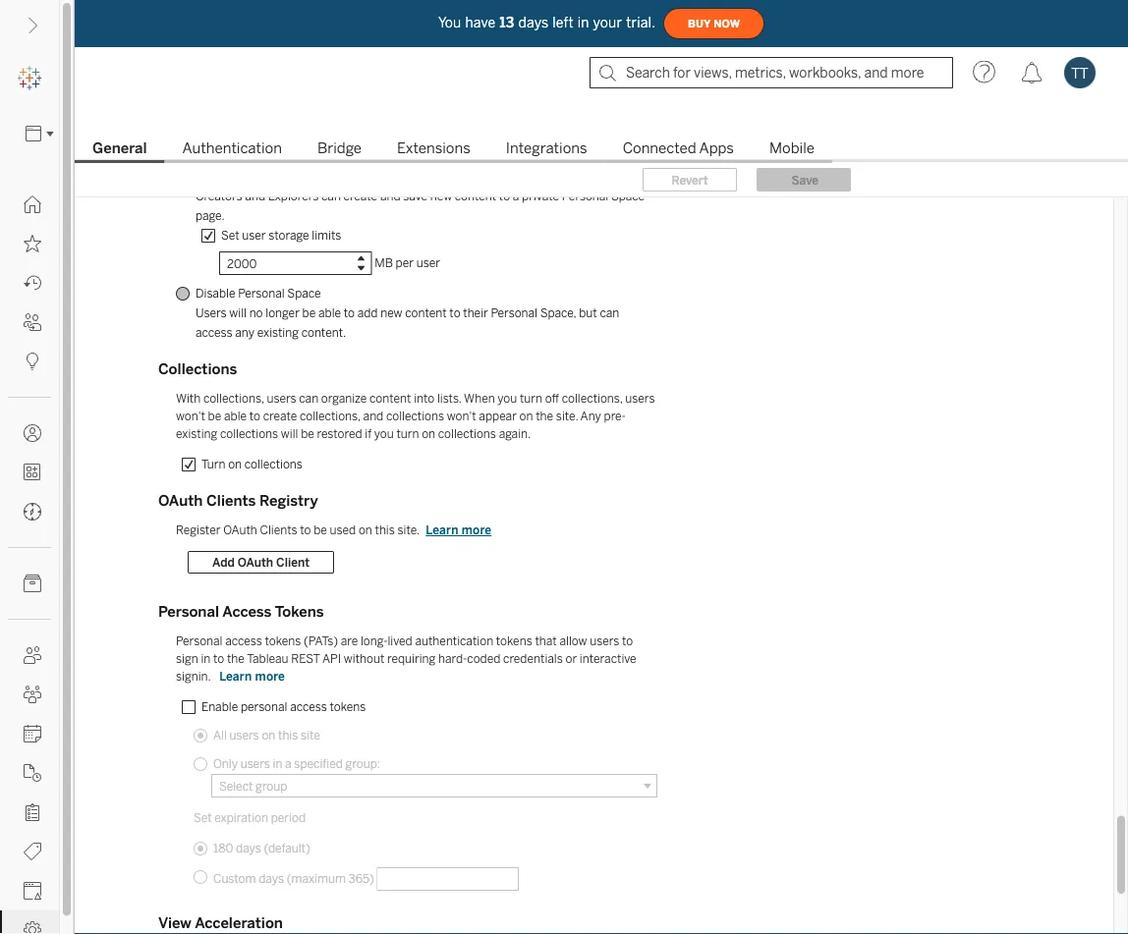 Task type: vqa. For each thing, say whether or not it's contained in the screenshot.
left fields
no



Task type: describe. For each thing, give the bounding box(es) containing it.
sub-spaces tab list
[[75, 138, 1128, 163]]

storage
[[269, 228, 309, 243]]

creators and explorers can create and save new content to a private personal space page. set user storage limits
[[196, 189, 645, 243]]

2 won't from the left
[[447, 409, 476, 424]]

register oauth clients to be used on this site. learn more
[[176, 523, 492, 538]]

enable
[[201, 700, 238, 714]]

appear
[[479, 409, 517, 424]]

option group containing all users on this site
[[194, 726, 380, 774]]

on down into
[[422, 427, 435, 441]]

left
[[553, 14, 574, 31]]

extensions
[[397, 140, 471, 157]]

access inside personal access tokens (pats) are long-lived authentication tokens that allow users to sign in to the tableau rest api without requiring hard-coded credentials or interactive signin.
[[225, 634, 262, 649]]

turn on collections
[[201, 457, 303, 472]]

to inside 'with collections, users can organize content into lists. when you turn off collections, users won't be able to create collections, and collections won't appear on the site. any pre- existing collections will be restored if you turn on collections again.'
[[249, 409, 260, 424]]

page.
[[196, 209, 225, 223]]

0 vertical spatial in
[[578, 14, 589, 31]]

can for with collections, users can organize content into lists. when you turn off collections, users won't be able to create collections, and collections won't appear on the site. any pre- existing collections will be restored if you turn on collections again.
[[299, 392, 319, 406]]

or
[[566, 652, 577, 666]]

used
[[330, 523, 356, 538]]

no
[[249, 306, 263, 320]]

the inside 'with collections, users can organize content into lists. when you turn off collections, users won't be able to create collections, and collections won't appear on the site. any pre- existing collections will be restored if you turn on collections again.'
[[536, 409, 553, 424]]

navigation containing general
[[75, 134, 1128, 163]]

are
[[341, 634, 358, 649]]

days for (default)
[[259, 872, 284, 887]]

0 horizontal spatial tokens
[[265, 634, 301, 649]]

allow
[[560, 634, 587, 649]]

0 vertical spatial you
[[498, 392, 517, 406]]

coded
[[467, 652, 501, 666]]

trial.
[[626, 14, 656, 31]]

access inside disable personal space users will no longer be able to add new content to their personal space, but can access any existing content.
[[196, 326, 232, 340]]

select group
[[219, 779, 287, 793]]

connected
[[623, 140, 696, 157]]

create inside creators and explorers can create and save new content to a private personal space page. set user storage limits
[[344, 189, 378, 203]]

buy now button
[[663, 8, 765, 39]]

enable personal access tokens
[[201, 700, 366, 714]]

again.
[[499, 427, 531, 441]]

and inside 'with collections, users can organize content into lists. when you turn off collections, users won't be able to create collections, and collections won't appear on the site. any pre- existing collections will be restored if you turn on collections again.'
[[363, 409, 383, 424]]

0 vertical spatial oauth
[[158, 492, 203, 510]]

users up select group
[[240, 757, 270, 771]]

all users on this site
[[213, 729, 320, 743]]

group:
[[346, 757, 380, 771]]

long-
[[361, 634, 388, 649]]

(maximum
[[287, 872, 346, 887]]

buy
[[688, 17, 711, 30]]

mobile
[[769, 140, 815, 157]]

0 horizontal spatial collections,
[[203, 392, 264, 406]]

their
[[463, 306, 488, 320]]

navigation panel element
[[0, 59, 60, 935]]

off
[[545, 392, 559, 406]]

users
[[196, 306, 227, 320]]

pre-
[[604, 409, 626, 424]]

be left "used"
[[314, 523, 327, 538]]

2 vertical spatial in
[[273, 757, 282, 771]]

personal
[[241, 700, 287, 714]]

can inside disable personal space users will no longer be able to add new content to their personal space, but can access any existing content.
[[600, 306, 619, 320]]

1 vertical spatial clients
[[260, 523, 297, 538]]

only
[[213, 757, 238, 771]]

custom days (maximum 365)
[[213, 872, 374, 887]]

more inside "learn more" link
[[255, 670, 285, 684]]

content inside 'with collections, users can organize content into lists. when you turn off collections, users won't be able to create collections, and collections won't appear on the site. any pre- existing collections will be restored if you turn on collections again.'
[[370, 392, 411, 406]]

authentication
[[182, 140, 282, 157]]

1 horizontal spatial user
[[416, 256, 440, 270]]

group
[[256, 779, 287, 793]]

requiring
[[387, 652, 436, 666]]

oauth for add
[[238, 555, 273, 569]]

lived
[[388, 634, 412, 649]]

expiration
[[215, 811, 268, 825]]

Custom days (maximum 365) number field
[[377, 868, 519, 891]]

save
[[403, 189, 427, 203]]

now
[[714, 17, 740, 30]]

revert button
[[643, 168, 737, 192]]

connected apps
[[623, 140, 734, 157]]

add
[[357, 306, 378, 320]]

you
[[438, 14, 461, 31]]

authentication
[[415, 634, 493, 649]]

users with creator and explorer site roles can create and save content to their private personal space. option group
[[176, 167, 657, 343]]

space inside creators and explorers can create and save new content to a private personal space page. set user storage limits
[[611, 189, 645, 203]]

learn more link for registry
[[420, 522, 497, 539]]

view
[[158, 915, 191, 933]]

acceleration
[[195, 915, 283, 933]]

credentials
[[503, 652, 563, 666]]

have
[[465, 14, 496, 31]]

on right "used"
[[359, 523, 372, 538]]

organize
[[321, 392, 367, 406]]

1 horizontal spatial tokens
[[330, 700, 366, 714]]

custom
[[213, 872, 256, 887]]

collections down into
[[386, 409, 444, 424]]

users up pre- at the top right of the page
[[625, 392, 655, 406]]

in inside personal access tokens (pats) are long-lived authentication tokens that allow users to sign in to the tableau rest api without requiring hard-coded credentials or interactive signin.
[[201, 652, 211, 666]]

create inside 'with collections, users can organize content into lists. when you turn off collections, users won't be able to create collections, and collections won't appear on the site. any pre- existing collections will be restored if you turn on collections again.'
[[263, 409, 297, 424]]

mb per user
[[372, 256, 440, 270]]

into
[[414, 392, 435, 406]]

select group button
[[211, 774, 657, 798]]

integrations
[[506, 140, 587, 157]]

1 horizontal spatial this
[[375, 523, 395, 538]]

collections
[[158, 361, 237, 378]]

disable
[[196, 286, 235, 301]]

to right sign
[[213, 652, 224, 666]]

your
[[593, 14, 622, 31]]

180 days (default)
[[213, 842, 310, 856]]

turn
[[201, 457, 225, 472]]

site
[[301, 729, 320, 743]]

limits
[[312, 228, 341, 243]]

disable personal space users will no longer be able to add new content to their personal space, but can access any existing content.
[[196, 286, 619, 340]]

space inside disable personal space users will no longer be able to add new content to their personal space, but can access any existing content.
[[287, 286, 321, 301]]

0 horizontal spatial set
[[194, 811, 212, 825]]

lists.
[[437, 392, 462, 406]]

(default)
[[264, 842, 310, 856]]

content inside creators and explorers can create and save new content to a private personal space page. set user storage limits
[[455, 189, 496, 203]]

a inside creators and explorers can create and save new content to a private personal space page. set user storage limits
[[513, 189, 519, 203]]

when
[[464, 392, 495, 406]]

collections up registry
[[244, 457, 303, 472]]

new inside creators and explorers can create and save new content to a private personal space page. set user storage limits
[[430, 189, 452, 203]]

personal inside creators and explorers can create and save new content to a private personal space page. set user storage limits
[[562, 189, 609, 203]]



Task type: locate. For each thing, give the bounding box(es) containing it.
0 vertical spatial set
[[221, 228, 239, 243]]

1 vertical spatial learn
[[219, 670, 252, 684]]

the up learn more
[[227, 652, 244, 666]]

0 horizontal spatial can
[[299, 392, 319, 406]]

1 vertical spatial access
[[225, 634, 262, 649]]

days down "180 days (default)"
[[259, 872, 284, 887]]

and left save
[[380, 189, 400, 203]]

1 vertical spatial in
[[201, 652, 211, 666]]

collections
[[386, 409, 444, 424], [220, 427, 278, 441], [438, 427, 496, 441], [244, 457, 303, 472]]

can
[[321, 189, 341, 203], [600, 306, 619, 320], [299, 392, 319, 406]]

1 horizontal spatial create
[[344, 189, 378, 203]]

learn
[[426, 523, 459, 538], [219, 670, 252, 684]]

option group containing 180 days (default)
[[194, 839, 519, 891]]

this right "used"
[[375, 523, 395, 538]]

client
[[276, 555, 310, 569]]

the
[[536, 409, 553, 424], [227, 652, 244, 666]]

0 vertical spatial able
[[318, 306, 341, 320]]

turn down into
[[396, 427, 419, 441]]

2 horizontal spatial can
[[600, 306, 619, 320]]

access down users
[[196, 326, 232, 340]]

interactive
[[580, 652, 636, 666]]

user right the per
[[416, 256, 440, 270]]

this
[[375, 523, 395, 538], [278, 729, 298, 743]]

set inside creators and explorers can create and save new content to a private personal space page. set user storage limits
[[221, 228, 239, 243]]

site. inside 'with collections, users can organize content into lists. when you turn off collections, users won't be able to create collections, and collections won't appear on the site. any pre- existing collections will be restored if you turn on collections again.'
[[556, 409, 578, 424]]

personal access tokens
[[158, 603, 324, 621]]

learn more
[[219, 670, 285, 684]]

longer
[[266, 306, 300, 320]]

a left private
[[513, 189, 519, 203]]

new inside disable personal space users will no longer be able to add new content to their personal space, but can access any existing content.
[[380, 306, 402, 320]]

turn
[[520, 392, 542, 406], [396, 427, 419, 441]]

0 vertical spatial new
[[430, 189, 452, 203]]

option group down period
[[194, 839, 519, 891]]

user inside creators and explorers can create and save new content to a private personal space page. set user storage limits
[[242, 228, 266, 243]]

1 vertical spatial option group
[[194, 839, 519, 891]]

days right 180
[[236, 842, 261, 856]]

0 horizontal spatial this
[[278, 729, 298, 743]]

1 horizontal spatial you
[[498, 392, 517, 406]]

learn more link
[[420, 522, 497, 539], [213, 669, 291, 685]]

0 vertical spatial can
[[321, 189, 341, 203]]

1 horizontal spatial collections,
[[300, 409, 361, 424]]

clients
[[206, 492, 256, 510], [260, 523, 297, 538]]

users inside personal access tokens (pats) are long-lived authentication tokens that allow users to sign in to the tableau rest api without requiring hard-coded credentials or interactive signin.
[[590, 634, 619, 649]]

explorers
[[268, 189, 319, 203]]

but
[[579, 306, 597, 320]]

1 vertical spatial you
[[374, 427, 394, 441]]

and
[[245, 189, 265, 203], [380, 189, 400, 203], [363, 409, 383, 424]]

1 horizontal spatial won't
[[447, 409, 476, 424]]

1 vertical spatial user
[[416, 256, 440, 270]]

0 vertical spatial create
[[344, 189, 378, 203]]

oauth inside button
[[238, 555, 273, 569]]

space down sub-spaces tab list
[[611, 189, 645, 203]]

0 vertical spatial space
[[611, 189, 645, 203]]

MB per user text field
[[219, 252, 372, 275]]

oauth
[[158, 492, 203, 510], [223, 523, 257, 538], [238, 555, 273, 569]]

won't down lists.
[[447, 409, 476, 424]]

period
[[271, 811, 306, 825]]

existing inside 'with collections, users can organize content into lists. when you turn off collections, users won't be able to create collections, and collections won't appear on the site. any pre- existing collections will be restored if you turn on collections again.'
[[176, 427, 217, 441]]

revert
[[672, 173, 708, 187]]

content.
[[301, 326, 346, 340]]

0 horizontal spatial more
[[255, 670, 285, 684]]

with collections, users can organize content into lists. when you turn off collections, users won't be able to create collections, and collections won't appear on the site. any pre- existing collections will be restored if you turn on collections again.
[[176, 392, 655, 441]]

apps
[[699, 140, 734, 157]]

access down personal access tokens
[[225, 634, 262, 649]]

tokens up tableau
[[265, 634, 301, 649]]

users left organize
[[267, 392, 296, 406]]

0 horizontal spatial space
[[287, 286, 321, 301]]

you have 13 days left in your trial.
[[438, 14, 656, 31]]

will inside disable personal space users will no longer be able to add new content to their personal space, but can access any existing content.
[[229, 306, 247, 320]]

will inside 'with collections, users can organize content into lists. when you turn off collections, users won't be able to create collections, and collections won't appear on the site. any pre- existing collections will be restored if you turn on collections again.'
[[281, 427, 298, 441]]

restored
[[317, 427, 362, 441]]

personal access tokens (pats) are long-lived authentication tokens that allow users to sign in to the tableau rest api without requiring hard-coded credentials or interactive signin.
[[176, 634, 636, 684]]

you up the appear
[[498, 392, 517, 406]]

main navigation. press the up and down arrow keys to access links. element
[[0, 185, 59, 935]]

1 option group from the top
[[194, 726, 380, 774]]

0 vertical spatial a
[[513, 189, 519, 203]]

able inside 'with collections, users can organize content into lists. when you turn off collections, users won't be able to create collections, and collections won't appear on the site. any pre- existing collections will be restored if you turn on collections again.'
[[224, 409, 247, 424]]

select
[[219, 779, 253, 793]]

0 horizontal spatial in
[[201, 652, 211, 666]]

without
[[344, 652, 385, 666]]

1 horizontal spatial more
[[462, 523, 492, 538]]

can left organize
[[299, 392, 319, 406]]

oauth up register at the left bottom of the page
[[158, 492, 203, 510]]

in up group
[[273, 757, 282, 771]]

1 vertical spatial can
[[600, 306, 619, 320]]

2 option group from the top
[[194, 839, 519, 891]]

existing up turn
[[176, 427, 217, 441]]

to down registry
[[300, 523, 311, 538]]

13
[[499, 14, 514, 31]]

1 vertical spatial this
[[278, 729, 298, 743]]

the down off
[[536, 409, 553, 424]]

and up 'if'
[[363, 409, 383, 424]]

0 vertical spatial user
[[242, 228, 266, 243]]

days for period
[[236, 842, 261, 856]]

0 vertical spatial turn
[[520, 392, 542, 406]]

2 vertical spatial days
[[259, 872, 284, 887]]

1 horizontal spatial set
[[221, 228, 239, 243]]

1 vertical spatial oauth
[[223, 523, 257, 538]]

to left private
[[499, 189, 510, 203]]

main content
[[75, 90, 1128, 935]]

1 vertical spatial more
[[255, 670, 285, 684]]

1 vertical spatial days
[[236, 842, 261, 856]]

collections, right with
[[203, 392, 264, 406]]

1 horizontal spatial turn
[[520, 392, 542, 406]]

0 horizontal spatial clients
[[206, 492, 256, 510]]

navigation
[[75, 134, 1128, 163]]

space
[[611, 189, 645, 203], [287, 286, 321, 301]]

buy now
[[688, 17, 740, 30]]

days right 13
[[518, 14, 549, 31]]

1 horizontal spatial space
[[611, 189, 645, 203]]

collections up the turn on collections
[[220, 427, 278, 441]]

clients down turn
[[206, 492, 256, 510]]

1 horizontal spatial learn more link
[[420, 522, 497, 539]]

users up interactive
[[590, 634, 619, 649]]

site. right "used"
[[398, 523, 420, 538]]

and right creators
[[245, 189, 265, 203]]

space up longer
[[287, 286, 321, 301]]

0 horizontal spatial will
[[229, 306, 247, 320]]

0 horizontal spatial turn
[[396, 427, 419, 441]]

collections, up any
[[562, 392, 623, 406]]

0 horizontal spatial new
[[380, 306, 402, 320]]

will left the no
[[229, 306, 247, 320]]

access up site
[[290, 700, 327, 714]]

oauth clients registry
[[158, 492, 318, 510]]

0 horizontal spatial existing
[[176, 427, 217, 441]]

if
[[365, 427, 372, 441]]

0 vertical spatial access
[[196, 326, 232, 340]]

to inside creators and explorers can create and save new content to a private personal space page. set user storage limits
[[499, 189, 510, 203]]

0 horizontal spatial user
[[242, 228, 266, 243]]

0 horizontal spatial site.
[[398, 523, 420, 538]]

creators
[[196, 189, 242, 203]]

the inside personal access tokens (pats) are long-lived authentication tokens that allow users to sign in to the tableau rest api without requiring hard-coded credentials or interactive signin.
[[227, 652, 244, 666]]

on right turn
[[228, 457, 242, 472]]

0 vertical spatial days
[[518, 14, 549, 31]]

space,
[[540, 306, 576, 320]]

more
[[462, 523, 492, 538], [255, 670, 285, 684]]

rest
[[291, 652, 320, 666]]

add oauth client button
[[188, 551, 334, 574]]

to
[[499, 189, 510, 203], [344, 306, 355, 320], [449, 306, 460, 320], [249, 409, 260, 424], [300, 523, 311, 538], [622, 634, 633, 649], [213, 652, 224, 666]]

can inside 'with collections, users can organize content into lists. when you turn off collections, users won't be able to create collections, and collections won't appear on the site. any pre- existing collections will be restored if you turn on collections again.'
[[299, 392, 319, 406]]

tokens up credentials at the bottom of page
[[496, 634, 532, 649]]

main content containing general
[[75, 90, 1128, 935]]

0 vertical spatial existing
[[257, 326, 299, 340]]

1 horizontal spatial can
[[321, 189, 341, 203]]

be up turn
[[208, 409, 221, 424]]

access
[[222, 603, 272, 621]]

1 vertical spatial content
[[405, 306, 447, 320]]

personal
[[562, 189, 609, 203], [238, 286, 285, 301], [491, 306, 538, 320], [158, 603, 219, 621], [176, 634, 223, 649]]

a up group
[[285, 757, 292, 771]]

0 horizontal spatial the
[[227, 652, 244, 666]]

1 horizontal spatial will
[[281, 427, 298, 441]]

Search for views, metrics, workbooks, and more text field
[[590, 57, 953, 88]]

set
[[221, 228, 239, 243], [194, 811, 212, 825]]

0 horizontal spatial you
[[374, 427, 394, 441]]

to left the their
[[449, 306, 460, 320]]

new right save
[[430, 189, 452, 203]]

oauth right "add"
[[238, 555, 273, 569]]

0 vertical spatial this
[[375, 523, 395, 538]]

tokens down api
[[330, 700, 366, 714]]

1 vertical spatial the
[[227, 652, 244, 666]]

0 horizontal spatial a
[[285, 757, 292, 771]]

in
[[578, 14, 589, 31], [201, 652, 211, 666], [273, 757, 282, 771]]

option group up group
[[194, 726, 380, 774]]

able up the turn on collections
[[224, 409, 247, 424]]

set expiration period
[[194, 811, 306, 825]]

1 vertical spatial turn
[[396, 427, 419, 441]]

1 horizontal spatial learn
[[426, 523, 459, 538]]

this left site
[[278, 729, 298, 743]]

create down bridge in the top left of the page
[[344, 189, 378, 203]]

in right left
[[578, 14, 589, 31]]

365)
[[348, 872, 374, 887]]

1 vertical spatial able
[[224, 409, 247, 424]]

signin.
[[176, 670, 211, 684]]

oauth for register
[[223, 523, 257, 538]]

0 vertical spatial more
[[462, 523, 492, 538]]

0 vertical spatial clients
[[206, 492, 256, 510]]

2 vertical spatial access
[[290, 700, 327, 714]]

learn more link for tokens
[[213, 669, 291, 685]]

1 vertical spatial set
[[194, 811, 212, 825]]

set left expiration
[[194, 811, 212, 825]]

content right save
[[455, 189, 496, 203]]

1 horizontal spatial a
[[513, 189, 519, 203]]

1 vertical spatial learn more link
[[213, 669, 291, 685]]

2 vertical spatial oauth
[[238, 555, 273, 569]]

on down personal
[[262, 729, 275, 743]]

users right all
[[230, 729, 259, 743]]

1 horizontal spatial clients
[[260, 523, 297, 538]]

0 horizontal spatial learn
[[219, 670, 252, 684]]

1 won't from the left
[[176, 409, 205, 424]]

sign
[[176, 652, 198, 666]]

1 horizontal spatial the
[[536, 409, 553, 424]]

only users in a specified group:
[[213, 757, 380, 771]]

add oauth client
[[212, 555, 310, 569]]

tokens
[[275, 603, 324, 621]]

able up content.
[[318, 306, 341, 320]]

0 vertical spatial learn more link
[[420, 522, 497, 539]]

0 vertical spatial will
[[229, 306, 247, 320]]

be
[[302, 306, 316, 320], [208, 409, 221, 424], [301, 427, 314, 441], [314, 523, 327, 538]]

tableau
[[247, 652, 288, 666]]

that
[[535, 634, 557, 649]]

1 vertical spatial will
[[281, 427, 298, 441]]

tokens
[[265, 634, 301, 649], [496, 634, 532, 649], [330, 700, 366, 714]]

on up again.
[[519, 409, 533, 424]]

0 vertical spatial the
[[536, 409, 553, 424]]

be up content.
[[302, 306, 316, 320]]

option group
[[194, 726, 380, 774], [194, 839, 519, 891]]

0 horizontal spatial create
[[263, 409, 297, 424]]

able inside disable personal space users will no longer be able to add new content to their personal space, but can access any existing content.
[[318, 306, 341, 320]]

set down page.
[[221, 228, 239, 243]]

to up interactive
[[622, 634, 633, 649]]

you right 'if'
[[374, 427, 394, 441]]

0 vertical spatial option group
[[194, 726, 380, 774]]

180
[[213, 842, 233, 856]]

turn left off
[[520, 392, 542, 406]]

won't down with
[[176, 409, 205, 424]]

2 horizontal spatial tokens
[[496, 634, 532, 649]]

2 vertical spatial content
[[370, 392, 411, 406]]

1 vertical spatial create
[[263, 409, 297, 424]]

any
[[580, 409, 601, 424]]

personal inside personal access tokens (pats) are long-lived authentication tokens that allow users to sign in to the tableau rest api without requiring hard-coded credentials or interactive signin.
[[176, 634, 223, 649]]

1 vertical spatial a
[[285, 757, 292, 771]]

can right explorers
[[321, 189, 341, 203]]

content inside disable personal space users will no longer be able to add new content to their personal space, but can access any existing content.
[[405, 306, 447, 320]]

can right but
[[600, 306, 619, 320]]

will
[[229, 306, 247, 320], [281, 427, 298, 441]]

in right sign
[[201, 652, 211, 666]]

site. down off
[[556, 409, 578, 424]]

2 vertical spatial can
[[299, 392, 319, 406]]

oauth down oauth clients registry
[[223, 523, 257, 538]]

mb
[[375, 256, 393, 270]]

1 vertical spatial new
[[380, 306, 402, 320]]

user left storage
[[242, 228, 266, 243]]

hard-
[[438, 652, 467, 666]]

any
[[235, 326, 255, 340]]

1 horizontal spatial new
[[430, 189, 452, 203]]

1 vertical spatial existing
[[176, 427, 217, 441]]

(pats)
[[304, 634, 338, 649]]

0 horizontal spatial able
[[224, 409, 247, 424]]

per
[[396, 256, 414, 270]]

create up the turn on collections
[[263, 409, 297, 424]]

be left restored
[[301, 427, 314, 441]]

1 horizontal spatial existing
[[257, 326, 299, 340]]

collections, up restored
[[300, 409, 361, 424]]

private
[[522, 189, 559, 203]]

with
[[176, 392, 201, 406]]

to left add
[[344, 306, 355, 320]]

1 horizontal spatial site.
[[556, 409, 578, 424]]

existing down longer
[[257, 326, 299, 340]]

1 vertical spatial site.
[[398, 523, 420, 538]]

content left the their
[[405, 306, 447, 320]]

content left into
[[370, 392, 411, 406]]

2 horizontal spatial collections,
[[562, 392, 623, 406]]

2 horizontal spatial in
[[578, 14, 589, 31]]

collections down the appear
[[438, 427, 496, 441]]

can for creators and explorers can create and save new content to a private personal space page. set user storage limits
[[321, 189, 341, 203]]

0 horizontal spatial learn more link
[[213, 669, 291, 685]]

to up the turn on collections
[[249, 409, 260, 424]]

site.
[[556, 409, 578, 424], [398, 523, 420, 538]]

will up the turn on collections
[[281, 427, 298, 441]]

clients down registry
[[260, 523, 297, 538]]

existing inside disable personal space users will no longer be able to add new content to their personal space, but can access any existing content.
[[257, 326, 299, 340]]

view acceleration
[[158, 915, 283, 933]]

bridge
[[317, 140, 362, 157]]

new right add
[[380, 306, 402, 320]]

0 vertical spatial content
[[455, 189, 496, 203]]

can inside creators and explorers can create and save new content to a private personal space page. set user storage limits
[[321, 189, 341, 203]]

be inside disable personal space users will no longer be able to add new content to their personal space, but can access any existing content.
[[302, 306, 316, 320]]



